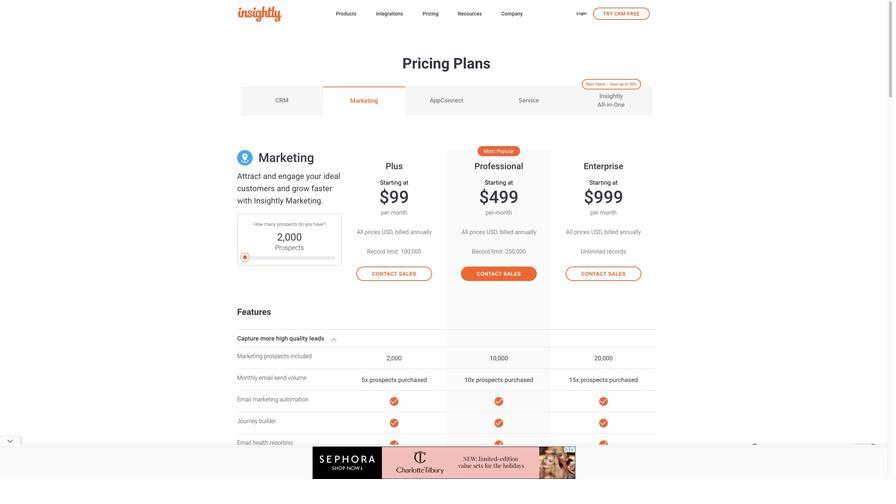 Task type: locate. For each thing, give the bounding box(es) containing it.
leads
[[309, 335, 324, 342]]

sales down 250,000
[[504, 271, 521, 277]]

usd, for 499
[[487, 229, 498, 236]]

2,000 inside 2,000 prospects
[[277, 231, 302, 243]]

1 horizontal spatial prices
[[470, 229, 485, 236]]

1 email from the top
[[237, 396, 251, 403]]

at inside starting at $ 499 per month
[[508, 179, 513, 186]]

limit: left 250,000
[[491, 248, 504, 255]]

1 horizontal spatial per
[[486, 209, 494, 216]]

prospects right 5x
[[370, 376, 397, 384]]

starting at $ 999 per month
[[584, 179, 623, 216]]

2 horizontal spatial starting
[[590, 179, 611, 186]]

2 horizontal spatial billed
[[605, 229, 618, 236]]

most popular
[[484, 148, 514, 154]]

1 vertical spatial pricing
[[403, 55, 450, 72]]

all prices usd, billed annually for 499
[[462, 229, 536, 236]]

2 contact sales button from the left
[[461, 267, 537, 281]]

2,000 up the 5x prospects purchased
[[387, 355, 402, 362]]

per for 99
[[381, 209, 389, 216]]

professional
[[475, 161, 523, 172]]

2 all prices usd, billed annually from the left
[[462, 229, 536, 236]]

per inside starting at $ 499 per month
[[486, 209, 494, 216]]

3 purchased from the left
[[609, 376, 638, 384]]

month inside starting at $ 499 per month
[[496, 209, 512, 216]]

most
[[484, 148, 496, 154]]

attract
[[237, 172, 261, 181]]

chevron up image
[[330, 336, 338, 344]]

3 contact sales link from the left
[[560, 267, 647, 299]]

prospects
[[277, 222, 298, 227], [264, 353, 289, 360], [370, 376, 397, 384], [476, 376, 503, 384], [581, 376, 608, 384]]

contact down 'record limit: 100,000'
[[372, 271, 397, 277]]

included
[[291, 353, 312, 360]]

0 vertical spatial crm
[[615, 11, 626, 16]]

marketing for marketing prospects included
[[237, 353, 263, 360]]

0 horizontal spatial $
[[380, 187, 389, 208]]

2 horizontal spatial contact sales link
[[560, 267, 647, 299]]

0 vertical spatial insightly
[[600, 93, 623, 100]]

1 horizontal spatial contact sales
[[477, 271, 521, 277]]

starting down plus
[[380, 179, 402, 186]]

2 horizontal spatial contact
[[582, 271, 607, 277]]

2 contact sales from the left
[[477, 271, 521, 277]]

prospects right 15x
[[581, 376, 608, 384]]

prices
[[365, 229, 381, 236], [470, 229, 485, 236], [574, 229, 590, 236]]

do
[[299, 222, 304, 227]]

contact sales down 'record limit: 100,000'
[[372, 271, 417, 277]]

health
[[253, 440, 268, 447]]

try crm free button
[[593, 7, 650, 20]]

1 billed from the left
[[395, 229, 409, 236]]

0 horizontal spatial annually
[[410, 229, 432, 236]]

purchased for 15x prospects purchased
[[609, 376, 638, 384]]

0 horizontal spatial insightly
[[254, 196, 284, 205]]

enterprise
[[584, 161, 624, 172]]

2 sales from the left
[[504, 271, 521, 277]]

records
[[607, 248, 626, 255]]

499
[[489, 187, 519, 208]]

1 contact sales button from the left
[[356, 267, 432, 281]]

prices for 999
[[574, 229, 590, 236]]

2 horizontal spatial purchased
[[609, 376, 638, 384]]

1 horizontal spatial contact sales link
[[455, 267, 543, 299]]

at for 499
[[508, 179, 513, 186]]

try
[[603, 11, 613, 16]]

2 horizontal spatial contact sales button
[[566, 267, 642, 281]]

at up 99
[[403, 179, 409, 186]]

engage
[[278, 172, 304, 181]]

and
[[263, 172, 276, 181], [277, 184, 290, 193]]

and down engage
[[277, 184, 290, 193]]

1 horizontal spatial usd,
[[487, 229, 498, 236]]

email left marketing
[[237, 396, 251, 403]]

free
[[627, 11, 640, 16]]

$ down the 'enterprise'
[[584, 187, 594, 208]]

1 month from the left
[[391, 209, 407, 216]]

prices for 99
[[365, 229, 381, 236]]

up
[[619, 82, 624, 87]]

service
[[519, 97, 539, 104]]

1 all from the left
[[357, 229, 363, 236]]

contact sales down unlimited records
[[582, 271, 626, 277]]

$ inside starting at $ 99 per month
[[380, 187, 389, 208]]

1 vertical spatial and
[[277, 184, 290, 193]]

1 vertical spatial insightly
[[254, 196, 284, 205]]

to
[[625, 82, 628, 87]]

1 horizontal spatial contact
[[477, 271, 502, 277]]

1 horizontal spatial all prices usd, billed annually
[[462, 229, 536, 236]]

1 horizontal spatial $
[[479, 187, 489, 208]]

annually up 250,000
[[515, 229, 536, 236]]

1 starting from the left
[[380, 179, 402, 186]]

login
[[577, 11, 587, 16]]

all prices usd, billed annually
[[357, 229, 432, 236], [462, 229, 536, 236], [566, 229, 641, 236]]

0 horizontal spatial month
[[391, 209, 407, 216]]

record for 499
[[472, 248, 490, 255]]

2 vertical spatial marketing
[[237, 353, 263, 360]]

contact sales for 999
[[582, 271, 626, 277]]

billed up 'record limit: 100,000'
[[395, 229, 409, 236]]

marketing
[[350, 97, 378, 104], [259, 151, 314, 165], [237, 353, 263, 360]]

0 horizontal spatial contact
[[372, 271, 397, 277]]

prospects right 10x
[[476, 376, 503, 384]]

insightly
[[600, 93, 623, 100], [254, 196, 284, 205]]

0 horizontal spatial starting
[[380, 179, 402, 186]]

month for 499
[[496, 209, 512, 216]]

features
[[237, 307, 271, 317]]

2 horizontal spatial sales
[[608, 271, 626, 277]]

0 horizontal spatial usd,
[[382, 229, 394, 236]]

1 horizontal spatial purchased
[[505, 376, 533, 384]]

crm
[[615, 11, 626, 16], [275, 97, 289, 104]]

record limit: 100,000
[[367, 248, 421, 255]]

starting
[[380, 179, 402, 186], [485, 179, 506, 186], [590, 179, 611, 186]]

1 horizontal spatial starting
[[485, 179, 506, 186]]

1 horizontal spatial insightly
[[600, 93, 623, 100]]

1 prices from the left
[[365, 229, 381, 236]]

1 record from the left
[[367, 248, 385, 255]]

1 horizontal spatial limit:
[[491, 248, 504, 255]]

month down 99
[[391, 209, 407, 216]]

0 vertical spatial 2,000
[[277, 231, 302, 243]]

contact sales for 99
[[372, 271, 417, 277]]

10x
[[465, 376, 475, 384]]

contact sales link down record limit: 250,000 on the bottom
[[455, 267, 543, 299]]

starting at $ 99 per month
[[380, 179, 409, 216]]

1 horizontal spatial all
[[462, 229, 468, 236]]

appconnect
[[430, 97, 464, 104]]

3 starting from the left
[[590, 179, 611, 186]]

annually up 100,000
[[410, 229, 432, 236]]

all prices usd, billed annually up unlimited records
[[566, 229, 641, 236]]

2 horizontal spatial annually
[[620, 229, 641, 236]]

0 horizontal spatial at
[[403, 179, 409, 186]]

3 billed from the left
[[605, 229, 618, 236]]

contact sales button down record limit: 250,000 on the bottom
[[461, 267, 537, 281]]

all prices usd, billed annually for 99
[[357, 229, 432, 236]]

2 all from the left
[[462, 229, 468, 236]]

billed for 499
[[500, 229, 514, 236]]

1 horizontal spatial sales
[[504, 271, 521, 277]]

1 $ from the left
[[380, 187, 389, 208]]

3 sales from the left
[[608, 271, 626, 277]]

1 vertical spatial email
[[237, 440, 251, 447]]

3 $ from the left
[[584, 187, 594, 208]]

2 email from the top
[[237, 440, 251, 447]]

best
[[586, 82, 594, 87]]

all for 499
[[462, 229, 468, 236]]

prospects for 10x prospects purchased
[[476, 376, 503, 384]]

2 prices from the left
[[470, 229, 485, 236]]

prices up record limit: 250,000 on the bottom
[[470, 229, 485, 236]]

month down 499
[[496, 209, 512, 216]]

0 horizontal spatial contact sales button
[[356, 267, 432, 281]]

0 horizontal spatial purchased
[[398, 376, 427, 384]]

insightly down customers
[[254, 196, 284, 205]]

insightly up in-
[[600, 93, 623, 100]]

3 contact sales from the left
[[582, 271, 626, 277]]

30%
[[629, 82, 637, 87]]

record left 100,000
[[367, 248, 385, 255]]

month inside "starting at $ 999 per month"
[[600, 209, 617, 216]]

email
[[259, 375, 273, 382]]

1 horizontal spatial contact sales button
[[461, 267, 537, 281]]

record
[[367, 248, 385, 255], [472, 248, 490, 255]]

2 horizontal spatial per
[[591, 209, 599, 216]]

how many prospects do you have?
[[254, 222, 325, 227]]

all
[[357, 229, 363, 236], [462, 229, 468, 236], [566, 229, 573, 236]]

1 usd, from the left
[[382, 229, 394, 236]]

1 horizontal spatial month
[[496, 209, 512, 216]]

0 horizontal spatial 2,000
[[277, 231, 302, 243]]

2 horizontal spatial usd,
[[591, 229, 603, 236]]

1 contact from the left
[[372, 271, 397, 277]]

0 horizontal spatial sales
[[399, 271, 417, 277]]

all prices usd, billed annually up record limit: 250,000 on the bottom
[[462, 229, 536, 236]]

contact for 999
[[582, 271, 607, 277]]

contact down unlimited
[[582, 271, 607, 277]]

marketing.
[[286, 196, 323, 205]]

0 horizontal spatial and
[[263, 172, 276, 181]]

2 starting from the left
[[485, 179, 506, 186]]

3 all from the left
[[566, 229, 573, 236]]

$ inside starting at $ 499 per month
[[479, 187, 489, 208]]

limit: for 99
[[387, 248, 399, 255]]

contact sales button down 'record limit: 100,000'
[[356, 267, 432, 281]]

2 horizontal spatial all prices usd, billed annually
[[566, 229, 641, 236]]

1 per from the left
[[381, 209, 389, 216]]

$ down plus
[[380, 187, 389, 208]]

per down 999 in the top of the page
[[591, 209, 599, 216]]

sales down records
[[608, 271, 626, 277]]

2 at from the left
[[508, 179, 513, 186]]

2 month from the left
[[496, 209, 512, 216]]

per inside starting at $ 99 per month
[[381, 209, 389, 216]]

3 annually from the left
[[620, 229, 641, 236]]

usd,
[[382, 229, 394, 236], [487, 229, 498, 236], [591, 229, 603, 236]]

0 horizontal spatial all
[[357, 229, 363, 236]]

$ inside "starting at $ 999 per month"
[[584, 187, 594, 208]]

0 horizontal spatial contact sales
[[372, 271, 417, 277]]

0 vertical spatial and
[[263, 172, 276, 181]]

email
[[237, 396, 251, 403], [237, 440, 251, 447]]

at inside "starting at $ 999 per month"
[[613, 179, 618, 186]]

1 horizontal spatial 2,000
[[387, 355, 402, 362]]

1 horizontal spatial and
[[277, 184, 290, 193]]

1 annually from the left
[[410, 229, 432, 236]]

1 sales from the left
[[399, 271, 417, 277]]

email health reporting
[[237, 440, 293, 447]]

limit:
[[387, 248, 399, 255], [491, 248, 504, 255]]

contact sales link down unlimited records
[[560, 267, 647, 299]]

contact sales button for 99
[[356, 267, 432, 281]]

starting down professional
[[485, 179, 506, 186]]

2 purchased from the left
[[505, 376, 533, 384]]

monthly email send volume
[[237, 375, 307, 382]]

starting inside starting at $ 99 per month
[[380, 179, 402, 186]]

1 limit: from the left
[[387, 248, 399, 255]]

2 usd, from the left
[[487, 229, 498, 236]]

faster
[[312, 184, 332, 193]]

usd, for 99
[[382, 229, 394, 236]]

purchased for 5x prospects purchased
[[398, 376, 427, 384]]

contact sales down record limit: 250,000 on the bottom
[[477, 271, 521, 277]]

1 at from the left
[[403, 179, 409, 186]]

10x prospects purchased
[[465, 376, 533, 384]]

month for 999
[[600, 209, 617, 216]]

0 horizontal spatial prices
[[365, 229, 381, 236]]

insightly inside "attract and engage your ideal customers and grow faster with insightly marketing."
[[254, 196, 284, 205]]

3 at from the left
[[613, 179, 618, 186]]

per inside "starting at $ 999 per month"
[[591, 209, 599, 216]]

starting for 499
[[485, 179, 506, 186]]

1 horizontal spatial annually
[[515, 229, 536, 236]]

2 contact from the left
[[477, 271, 502, 277]]

month inside starting at $ 99 per month
[[391, 209, 407, 216]]

login link
[[577, 11, 587, 17]]

0 horizontal spatial all prices usd, billed annually
[[357, 229, 432, 236]]

products and bundles tab list
[[241, 79, 652, 116]]

2 horizontal spatial $
[[584, 187, 594, 208]]

prospects for 15x prospects purchased
[[581, 376, 608, 384]]

how
[[254, 222, 263, 227]]

$ down professional
[[479, 187, 489, 208]]

99
[[389, 187, 409, 208]]

prospects for marketing prospects included
[[264, 353, 289, 360]]

2 horizontal spatial month
[[600, 209, 617, 216]]

1 horizontal spatial record
[[472, 248, 490, 255]]

marketing
[[253, 396, 278, 403]]

2 horizontal spatial at
[[613, 179, 618, 186]]

3 per from the left
[[591, 209, 599, 216]]

sales down 100,000
[[399, 271, 417, 277]]

month down 999 in the top of the page
[[600, 209, 617, 216]]

2 horizontal spatial prices
[[574, 229, 590, 236]]

usd, up record limit: 250,000 on the bottom
[[487, 229, 498, 236]]

2,000 up prospects
[[277, 231, 302, 243]]

10,000
[[490, 355, 508, 362]]

starting inside "starting at $ 999 per month"
[[590, 179, 611, 186]]

1 horizontal spatial billed
[[500, 229, 514, 236]]

0 horizontal spatial crm
[[275, 97, 289, 104]]

record for 99
[[367, 248, 385, 255]]

usd, up 'record limit: 100,000'
[[382, 229, 394, 236]]

0 horizontal spatial contact sales link
[[351, 267, 438, 299]]

20,000
[[595, 355, 613, 362]]

–
[[606, 82, 609, 87]]

1 contact sales from the left
[[372, 271, 417, 277]]

2 annually from the left
[[515, 229, 536, 236]]

3 usd, from the left
[[591, 229, 603, 236]]

prices up 'record limit: 100,000'
[[365, 229, 381, 236]]

0 vertical spatial pricing
[[423, 11, 439, 17]]

0 vertical spatial marketing
[[350, 97, 378, 104]]

prices up unlimited
[[574, 229, 590, 236]]

usd, up unlimited
[[591, 229, 603, 236]]

1 contact sales link from the left
[[351, 267, 438, 299]]

contact down record limit: 250,000 on the bottom
[[477, 271, 502, 277]]

2 $ from the left
[[479, 187, 489, 208]]

record left 250,000
[[472, 248, 490, 255]]

1 vertical spatial crm
[[275, 97, 289, 104]]

at
[[403, 179, 409, 186], [508, 179, 513, 186], [613, 179, 618, 186]]

0 horizontal spatial per
[[381, 209, 389, 216]]

with
[[237, 196, 252, 205]]

contact
[[372, 271, 397, 277], [477, 271, 502, 277], [582, 271, 607, 277]]

at up 999 in the top of the page
[[613, 179, 618, 186]]

purchased
[[398, 376, 427, 384], [505, 376, 533, 384], [609, 376, 638, 384]]

$ for 499
[[479, 187, 489, 208]]

1 all prices usd, billed annually from the left
[[357, 229, 432, 236]]

3 all prices usd, billed annually from the left
[[566, 229, 641, 236]]

crm inside "button"
[[615, 11, 626, 16]]

0 horizontal spatial billed
[[395, 229, 409, 236]]

annually up records
[[620, 229, 641, 236]]

limit: left 100,000
[[387, 248, 399, 255]]

at up 499
[[508, 179, 513, 186]]

1 vertical spatial 2,000
[[387, 355, 402, 362]]

1 purchased from the left
[[398, 376, 427, 384]]

attract and engage your ideal customers and grow faster with insightly marketing.
[[237, 172, 340, 205]]

2 billed from the left
[[500, 229, 514, 236]]

and up customers
[[263, 172, 276, 181]]

1 horizontal spatial at
[[508, 179, 513, 186]]

2 horizontal spatial contact sales
[[582, 271, 626, 277]]

3 prices from the left
[[574, 229, 590, 236]]

billed up records
[[605, 229, 618, 236]]

email left health
[[237, 440, 251, 447]]

company
[[502, 11, 523, 17]]

limit: for 499
[[491, 248, 504, 255]]

billed up record limit: 250,000 on the bottom
[[500, 229, 514, 236]]

at inside starting at $ 99 per month
[[403, 179, 409, 186]]

0 horizontal spatial limit:
[[387, 248, 399, 255]]

starting down the 'enterprise'
[[590, 179, 611, 186]]

250,000
[[505, 248, 526, 255]]

2 per from the left
[[486, 209, 494, 216]]

per
[[381, 209, 389, 216], [486, 209, 494, 216], [591, 209, 599, 216]]

starting inside starting at $ 499 per month
[[485, 179, 506, 186]]

2,000
[[277, 231, 302, 243], [387, 355, 402, 362]]

2 limit: from the left
[[491, 248, 504, 255]]

contact sales button
[[356, 267, 432, 281], [461, 267, 537, 281], [566, 267, 642, 281]]

all prices usd, billed annually up 'record limit: 100,000'
[[357, 229, 432, 236]]

3 contact sales button from the left
[[566, 267, 642, 281]]

3 contact from the left
[[582, 271, 607, 277]]

0 vertical spatial email
[[237, 396, 251, 403]]

3 month from the left
[[600, 209, 617, 216]]

plans
[[453, 55, 491, 72]]

marketing inside products and bundles tab list
[[350, 97, 378, 104]]

0 horizontal spatial record
[[367, 248, 385, 255]]

$
[[380, 187, 389, 208], [479, 187, 489, 208], [584, 187, 594, 208]]

15x prospects purchased
[[569, 376, 638, 384]]

contact sales link
[[351, 267, 438, 299], [455, 267, 543, 299], [560, 267, 647, 299]]

per down 499
[[486, 209, 494, 216]]

prospects down capture more high quality leads
[[264, 353, 289, 360]]

per down 99
[[381, 209, 389, 216]]

insightly logo link
[[238, 6, 325, 22]]

contact sales
[[372, 271, 417, 277], [477, 271, 521, 277], [582, 271, 626, 277]]

contact sales link down 'record limit: 100,000'
[[351, 267, 438, 299]]

integrations link
[[376, 9, 403, 19]]

2 horizontal spatial all
[[566, 229, 573, 236]]

1 horizontal spatial crm
[[615, 11, 626, 16]]

prices for 499
[[470, 229, 485, 236]]

contact sales button down unlimited records
[[566, 267, 642, 281]]

2 record from the left
[[472, 248, 490, 255]]



Task type: describe. For each thing, give the bounding box(es) containing it.
company link
[[502, 9, 523, 19]]

save
[[610, 82, 619, 87]]

100,000
[[401, 248, 421, 255]]

all for 999
[[566, 229, 573, 236]]

15x
[[569, 376, 579, 384]]

all-
[[598, 101, 607, 108]]

contact sales button for 999
[[566, 267, 642, 281]]

contact sales link for 999
[[560, 267, 647, 299]]

crm inside products and bundles tab list
[[275, 97, 289, 104]]

per for 499
[[486, 209, 494, 216]]

insightly inside insightly all-in-one
[[600, 93, 623, 100]]

prospects
[[275, 244, 304, 252]]

quality
[[290, 335, 308, 342]]

annually for 499
[[515, 229, 536, 236]]

journey
[[237, 418, 258, 425]]

all prices usd, billed annually for 999
[[566, 229, 641, 236]]

resources link
[[458, 9, 482, 19]]

grow
[[292, 184, 310, 193]]

value
[[595, 82, 605, 87]]

best value – save up to 30%
[[586, 82, 637, 87]]

more
[[260, 335, 275, 342]]

your
[[306, 172, 322, 181]]

popular
[[497, 148, 514, 154]]

2,000 for 2,000
[[387, 355, 402, 362]]

month for 99
[[391, 209, 407, 216]]

at for 99
[[403, 179, 409, 186]]

email for email marketing automation
[[237, 396, 251, 403]]

email for email health reporting
[[237, 440, 251, 447]]

marketing icon image
[[237, 150, 253, 166]]

999
[[594, 187, 623, 208]]

starting for 999
[[590, 179, 611, 186]]

email marketing automation
[[237, 396, 309, 403]]

prospects left do
[[277, 222, 298, 227]]

products link
[[336, 9, 357, 19]]

$ for 999
[[584, 187, 594, 208]]

service link
[[488, 87, 570, 116]]

at for 999
[[613, 179, 618, 186]]

sales for 99
[[399, 271, 417, 277]]

high
[[276, 335, 288, 342]]

monthly
[[237, 375, 258, 382]]

have?
[[314, 222, 325, 227]]

pricing for pricing
[[423, 11, 439, 17]]

integrations
[[376, 11, 403, 17]]

annually for 99
[[410, 229, 432, 236]]

automation
[[280, 396, 309, 403]]

marketing for marketing link
[[350, 97, 378, 104]]

one
[[614, 101, 625, 108]]

contact for 99
[[372, 271, 397, 277]]

all for 99
[[357, 229, 363, 236]]

2,000 prospects
[[275, 231, 304, 252]]

try crm free link
[[593, 7, 650, 20]]

marketing prospects included
[[237, 353, 312, 360]]

you
[[305, 222, 312, 227]]

plus
[[386, 161, 403, 172]]

unlimited records
[[581, 248, 626, 255]]

usd, for 999
[[591, 229, 603, 236]]

annually for 999
[[620, 229, 641, 236]]

record limit: 250,000
[[472, 248, 526, 255]]

insightly all-in-one
[[598, 93, 625, 108]]

5x prospects purchased
[[362, 376, 427, 384]]

capture more high quality leads
[[237, 335, 324, 342]]

pricing link
[[423, 9, 439, 19]]

$ for 99
[[380, 187, 389, 208]]

volume
[[288, 375, 307, 382]]

in-
[[607, 101, 614, 108]]

2 contact sales link from the left
[[455, 267, 543, 299]]

purchased for 10x prospects purchased
[[505, 376, 533, 384]]

unlimited
[[581, 248, 606, 255]]

marketing link
[[323, 87, 405, 116]]

journey builder
[[237, 418, 276, 425]]

pricing plans
[[403, 55, 491, 72]]

builder
[[259, 418, 276, 425]]

sales for 999
[[608, 271, 626, 277]]

reporting
[[270, 440, 293, 447]]

per for 999
[[591, 209, 599, 216]]

starting for 99
[[380, 179, 402, 186]]

1 vertical spatial marketing
[[259, 151, 314, 165]]

capture
[[237, 335, 259, 342]]

many
[[264, 222, 276, 227]]

customers
[[237, 184, 275, 193]]

billed for 999
[[605, 229, 618, 236]]

2,000 for 2,000 prospects
[[277, 231, 302, 243]]

insightly logo image
[[238, 6, 281, 22]]

contact sales link for 99
[[351, 267, 438, 299]]

billed for 99
[[395, 229, 409, 236]]

prospects for 5x prospects purchased
[[370, 376, 397, 384]]

send
[[274, 375, 287, 382]]

5x
[[362, 376, 368, 384]]

try crm free
[[603, 11, 640, 16]]

pricing for pricing plans
[[403, 55, 450, 72]]

crm link
[[241, 87, 323, 116]]

products
[[336, 11, 357, 17]]

ideal
[[324, 172, 340, 181]]

resources
[[458, 11, 482, 17]]



Task type: vqa. For each thing, say whether or not it's contained in the screenshot.
the purchased associated with 15x prospects purchased
yes



